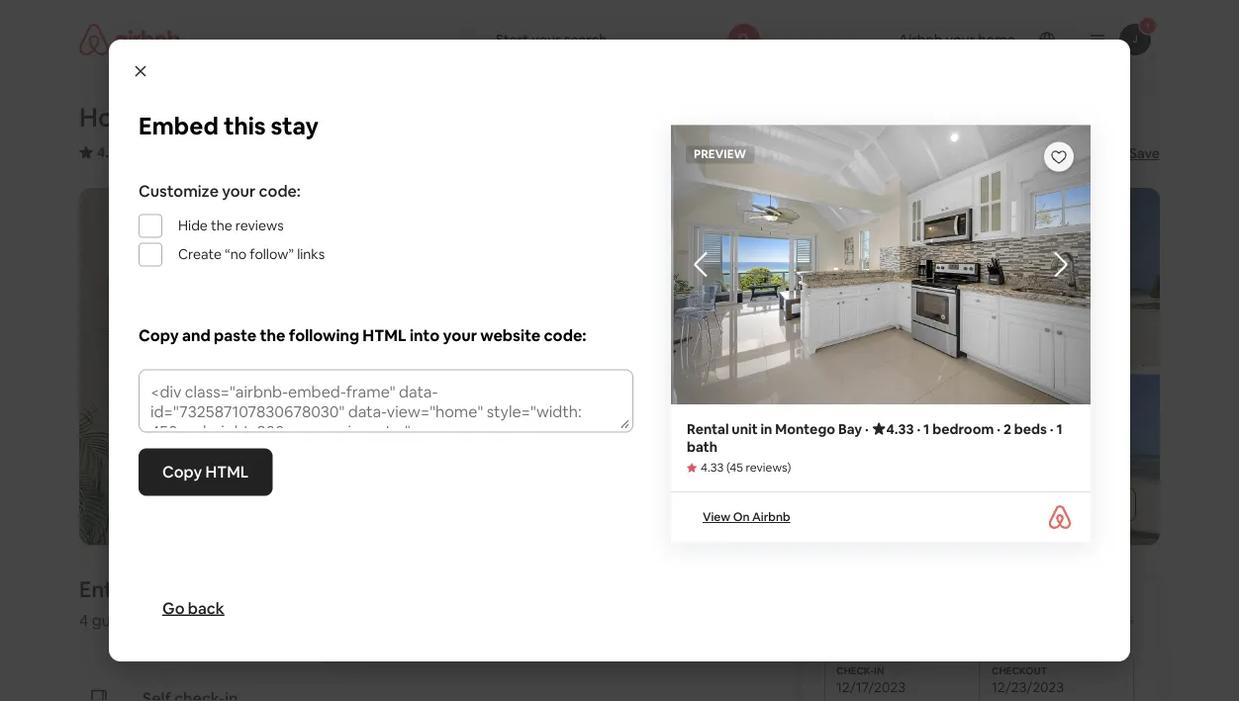 Task type: describe. For each thing, give the bounding box(es) containing it.
in inside embed modal dialog
[[761, 421, 773, 439]]

★4.33 inside embed modal dialog
[[872, 421, 914, 439]]

create
[[178, 245, 222, 263]]

whatsapp link
[[629, 351, 876, 424]]

4.33 for 4.33 ( 45 reviews )
[[701, 460, 724, 476]]

go
[[162, 598, 185, 619]]

code
[[544, 326, 582, 346]]

f32:
[[303, 101, 353, 134]]

customize your code:
[[139, 181, 301, 202]]

entire
[[79, 576, 139, 604]]

2 inside embed modal dialog
[[1004, 421, 1012, 439]]

2 vertical spatial unit
[[208, 576, 248, 604]]

show all photos
[[1019, 496, 1121, 514]]

4.33 ( 45 reviews )
[[701, 460, 791, 476]]

hide the reviews
[[178, 216, 284, 234]]

)
[[787, 460, 791, 476]]

show
[[1019, 496, 1054, 514]]

2 vertical spatial your
[[443, 326, 477, 346]]

preview
[[694, 146, 746, 161]]

share
[[1049, 145, 1086, 162]]

2 horizontal spatial reviews
[[1086, 610, 1134, 628]]

0 vertical spatial bay
[[608, 183, 634, 203]]

messages link
[[363, 351, 611, 424]]

your for search
[[532, 31, 561, 49]]

12/23/2023
[[992, 679, 1064, 697]]

bay inside embed modal dialog
[[838, 421, 862, 439]]

customize
[[139, 181, 219, 202]]

view on airbnb button
[[703, 510, 791, 526]]

balcony views image
[[79, 188, 620, 546]]

expert
[[216, 101, 298, 134]]

copy for copy and paste the following html into your website code :
[[139, 326, 179, 346]]

code:
[[259, 181, 301, 202]]

4.33 ·
[[97, 144, 131, 161]]

0 vertical spatial reviews
[[235, 216, 284, 234]]

seacastles beach image
[[898, 188, 1160, 367]]

0 vertical spatial bedroom
[[712, 183, 779, 203]]

search
[[564, 31, 607, 49]]

create "no follow" links
[[178, 245, 325, 263]]

whatsapp
[[704, 377, 784, 397]]

start your search button
[[471, 16, 768, 63]]

save
[[1129, 145, 1160, 162]]

go back
[[162, 598, 225, 619]]

0 vertical spatial ★4.33
[[644, 183, 691, 203]]

12/17/2023
[[836, 679, 906, 697]]

1 horizontal spatial 45
[[1067, 610, 1083, 628]]

copy html button
[[139, 449, 273, 497]]

45 reviews
[[1067, 610, 1134, 628]]

website
[[480, 326, 541, 346]]

bedroom inside embed modal dialog
[[933, 421, 994, 439]]

airbnb
[[752, 510, 791, 525]]

"no
[[225, 245, 247, 263]]

1 horizontal spatial html
[[363, 326, 407, 346]]

your for code:
[[222, 181, 256, 202]]

hosted
[[253, 576, 325, 604]]

chef
[[594, 101, 653, 134]]

1 horizontal spatial unit
[[491, 183, 519, 203]]

4.33 for 4.33 ·
[[97, 144, 124, 161]]

airbnb belo image
[[1048, 506, 1072, 530]]

rental unit in montego bay · ★4.33 · 1 bedroom · 2 beds · 1 bath inside embed modal dialog
[[687, 421, 1063, 456]]

profile element
[[792, 0, 1160, 79]]

1 horizontal spatial reviews
[[746, 460, 787, 476]]

embed this stay
[[139, 110, 319, 141]]

go back button
[[162, 598, 225, 619]]

0 vertical spatial the
[[211, 216, 232, 234]]

beach
[[358, 101, 433, 134]]

copy and paste the following html into your website code :
[[139, 326, 587, 346]]

save button
[[1098, 137, 1168, 170]]

:
[[582, 326, 587, 346]]

0 horizontal spatial in
[[522, 183, 535, 203]]

1 vertical spatial the
[[260, 326, 286, 346]]

embed for embed
[[704, 559, 757, 580]]

bedroom image
[[628, 375, 890, 546]]



Task type: vqa. For each thing, say whether or not it's contained in the screenshot.
hosts.
no



Task type: locate. For each thing, give the bounding box(es) containing it.
1 vertical spatial beds
[[1014, 421, 1047, 439]]

bath
[[442, 203, 475, 223], [687, 439, 718, 456]]

1 horizontal spatial bedroom
[[712, 183, 779, 203]]

0 vertical spatial unit
[[491, 183, 519, 203]]

4.33 left '('
[[701, 460, 724, 476]]

0 vertical spatial 4.33
[[97, 144, 124, 161]]

1 vertical spatial 2
[[1004, 421, 1012, 439]]

links
[[297, 245, 325, 263]]

★4.33
[[644, 183, 691, 203], [872, 421, 914, 439]]

hospitality expert f32: beach front, pool & chef
[[79, 101, 653, 134]]

0 horizontal spatial ★4.33
[[644, 183, 691, 203]]

bath up 4.33 ( 45 reviews )
[[687, 439, 718, 456]]

embed
[[139, 110, 219, 141], [704, 559, 757, 580]]

<div class="airbnb-embed-frame" data-id="732587107830678030" data-view="home" style="width: 450px; height: 300px; margin: auto;"><a href="https://www.airbnb.com/rooms/732587107830678030?check_in=2023-12-17&amp;check_out=2023-12-23&amp;guests=1&amp;adults=2&amp;s=66&amp;source=embed_widget">View On Airbnb</a><a href="https://www.airbnb.com/rooms/732587107830678030?check_in=2023-12-17&amp;check_out=2023-12-23&amp;guests=1&amp;adults=2&amp;s=66&amp;source=embed_widget" rel="nofollow">Rental unit in Montego Bay · ★4.33 · 1 bedroom · 2 beds · 1 bath</a><script async="" src="https://www.airbnb.com/embeddable/airbnb_jssdk"></script></div> text field
[[143, 374, 630, 429]]

email
[[704, 286, 744, 306]]

into
[[410, 326, 440, 346]]

unit down front,
[[491, 183, 519, 203]]

4.33 down hospitality
[[97, 144, 124, 161]]

copy inside button
[[162, 462, 202, 483]]

1 horizontal spatial bay
[[838, 421, 862, 439]]

4.33
[[97, 144, 124, 161], [701, 460, 724, 476]]

0 vertical spatial embed
[[139, 110, 219, 141]]

unit inside embed modal dialog
[[732, 421, 758, 439]]

in
[[522, 183, 535, 203], [761, 421, 773, 439]]

0 vertical spatial in
[[522, 183, 535, 203]]

the
[[211, 216, 232, 234], [260, 326, 286, 346]]

embed for embed this stay
[[139, 110, 219, 141]]

rental unit in montego bay · ★4.33 · 1 bedroom · 2 beds · 1 bath up ")"
[[687, 421, 1063, 456]]

your
[[532, 31, 561, 49], [222, 181, 256, 202], [443, 326, 477, 346]]

following
[[289, 326, 359, 346]]

your right start
[[532, 31, 561, 49]]

view
[[703, 510, 731, 525]]

1 bedroom
[[151, 611, 229, 631]]

copy html
[[162, 462, 249, 483]]

1
[[701, 183, 708, 203], [849, 183, 856, 203], [924, 421, 930, 439], [1057, 421, 1063, 439], [151, 611, 158, 631]]

0 horizontal spatial your
[[222, 181, 256, 202]]

in down pool
[[522, 183, 535, 203]]

front,
[[439, 101, 507, 134]]

bedroom
[[712, 183, 779, 203], [933, 421, 994, 439], [161, 611, 229, 631]]

montego inside embed modal dialog
[[775, 421, 835, 439]]

rental
[[144, 576, 204, 604]]

your inside button
[[532, 31, 561, 49]]

1 horizontal spatial 2
[[1004, 421, 1012, 439]]

rental
[[442, 183, 487, 203], [687, 421, 729, 439]]

rose hall beach club beach image
[[898, 375, 1160, 546]]

1 vertical spatial rental unit in montego bay · ★4.33 · 1 bedroom · 2 beds · 1 bath
[[687, 421, 1063, 456]]

0 vertical spatial rental
[[442, 183, 487, 203]]

1 horizontal spatial beds
[[1014, 421, 1047, 439]]

1 horizontal spatial the
[[260, 326, 286, 346]]

1 horizontal spatial rental
[[687, 421, 729, 439]]

2 vertical spatial bedroom
[[161, 611, 229, 631]]

bath down front,
[[442, 203, 475, 223]]

0 horizontal spatial 45
[[730, 460, 743, 476]]

1 horizontal spatial montego
[[775, 421, 835, 439]]

unit up 4.33 ( 45 reviews )
[[732, 421, 758, 439]]

kitchen image
[[628, 188, 890, 367]]

email link
[[629, 260, 876, 333]]

photos
[[1074, 496, 1121, 514]]

1 vertical spatial copy
[[162, 462, 202, 483]]

2
[[790, 183, 799, 203], [1004, 421, 1012, 439]]

html
[[363, 326, 407, 346], [205, 462, 249, 483]]

copy for copy html
[[162, 462, 202, 483]]

rental unit in montego bay · ★4.33 · 1 bedroom · 2 beds · 1 bath image
[[671, 125, 1091, 405], [671, 125, 1091, 405]]

unit up 1 bedroom
[[208, 576, 248, 604]]

rental unit in montego bay · ★4.33 · 1 bedroom · 2 beds · 1 bath
[[442, 183, 856, 223], [687, 421, 1063, 456]]

1 vertical spatial 4.33
[[701, 460, 724, 476]]

0 vertical spatial your
[[532, 31, 561, 49]]

1 vertical spatial unit
[[732, 421, 758, 439]]

guests
[[92, 611, 141, 631]]

show all photos button
[[979, 488, 1136, 522]]

bay
[[608, 183, 634, 203], [838, 421, 862, 439]]

the right paste
[[260, 326, 286, 346]]

montego down &
[[538, 183, 604, 203]]

1 horizontal spatial in
[[761, 421, 773, 439]]

Start your search search field
[[471, 16, 768, 63]]

the right hide
[[211, 216, 232, 234]]

2 vertical spatial reviews
[[1086, 610, 1134, 628]]

0 horizontal spatial 4.33
[[97, 144, 124, 161]]

&
[[570, 101, 588, 134]]

1 vertical spatial montego
[[775, 421, 835, 439]]

rental up '('
[[687, 421, 729, 439]]

hide
[[178, 216, 208, 234]]

0 vertical spatial copy
[[139, 326, 179, 346]]

0 vertical spatial 2
[[790, 183, 799, 203]]

0 vertical spatial montego
[[538, 183, 604, 203]]

0 horizontal spatial embed
[[139, 110, 219, 141]]

hospitality
[[79, 101, 211, 134]]

embed down on
[[704, 559, 757, 580]]

bath inside embed modal dialog
[[687, 439, 718, 456]]

1 horizontal spatial bath
[[687, 439, 718, 456]]

hospitality expert
[[359, 576, 545, 604]]

your right into
[[443, 326, 477, 346]]

1 vertical spatial bath
[[687, 439, 718, 456]]

1 vertical spatial bay
[[838, 421, 862, 439]]

0 horizontal spatial the
[[211, 216, 232, 234]]

4 guests
[[79, 611, 141, 631]]

0 vertical spatial bath
[[442, 203, 475, 223]]

share button
[[1017, 137, 1094, 170]]

0 horizontal spatial bath
[[442, 203, 475, 223]]

embed inside dialog
[[139, 110, 219, 141]]

in up 4.33 ( 45 reviews )
[[761, 421, 773, 439]]

1 vertical spatial in
[[761, 421, 773, 439]]

1 vertical spatial embed
[[704, 559, 757, 580]]

1 vertical spatial rental
[[687, 421, 729, 439]]

0 vertical spatial beds
[[802, 183, 839, 203]]

1 vertical spatial html
[[205, 462, 249, 483]]

1 vertical spatial reviews
[[746, 460, 787, 476]]

messages
[[439, 377, 512, 397]]

montego up ")"
[[775, 421, 835, 439]]

0 vertical spatial rental unit in montego bay · ★4.33 · 1 bedroom · 2 beds · 1 bath
[[442, 183, 856, 223]]

embed modal dialog
[[109, 40, 1130, 662]]

1 vertical spatial 45
[[1067, 610, 1083, 628]]

embed button
[[629, 533, 876, 606]]

1 vertical spatial your
[[222, 181, 256, 202]]

1 horizontal spatial your
[[443, 326, 477, 346]]

all
[[1057, 496, 1072, 514]]

1 horizontal spatial embed
[[704, 559, 757, 580]]

0 vertical spatial html
[[363, 326, 407, 346]]

and
[[182, 326, 211, 346]]

1 horizontal spatial ★4.33
[[872, 421, 914, 439]]

this
[[224, 110, 266, 141]]

4.33 inside embed modal dialog
[[701, 460, 724, 476]]

·
[[127, 144, 131, 161], [637, 183, 641, 203], [694, 183, 698, 203], [783, 183, 787, 203], [842, 183, 846, 203], [865, 421, 869, 439], [917, 421, 921, 439], [997, 421, 1001, 439], [1050, 421, 1054, 439]]

1 vertical spatial ★4.33
[[872, 421, 914, 439]]

paste
[[214, 326, 257, 346]]

embed up customize
[[139, 110, 219, 141]]

facebook link
[[629, 442, 876, 515]]

entire rental unit hosted by hospitality expert
[[79, 576, 545, 604]]

view on airbnb
[[703, 510, 791, 525]]

back
[[188, 598, 225, 619]]

0 horizontal spatial rental
[[442, 183, 487, 203]]

rental down front,
[[442, 183, 487, 203]]

facebook
[[704, 468, 777, 489]]

by
[[330, 576, 355, 604]]

on
[[733, 510, 750, 525]]

0 horizontal spatial unit
[[208, 576, 248, 604]]

45 inside embed modal dialog
[[730, 460, 743, 476]]

rental inside embed modal dialog
[[687, 421, 729, 439]]

beds inside embed modal dialog
[[1014, 421, 1047, 439]]

2 horizontal spatial your
[[532, 31, 561, 49]]

your up hide the reviews
[[222, 181, 256, 202]]

0 horizontal spatial beds
[[802, 183, 839, 203]]

pool
[[512, 101, 565, 134]]

0 horizontal spatial bedroom
[[161, 611, 229, 631]]

4
[[79, 611, 88, 631]]

0 horizontal spatial montego
[[538, 183, 604, 203]]

start your search
[[496, 31, 607, 49]]

start
[[496, 31, 529, 49]]

0 horizontal spatial reviews
[[235, 216, 284, 234]]

beds
[[802, 183, 839, 203], [1014, 421, 1047, 439]]

embed inside button
[[704, 559, 757, 580]]

rental unit in montego bay · ★4.33 · 1 bedroom · 2 beds · 1 bath down preview on the top right of the page
[[442, 183, 856, 223]]

follow"
[[250, 245, 294, 263]]

html inside button
[[205, 462, 249, 483]]

45
[[730, 460, 743, 476], [1067, 610, 1083, 628]]

1 horizontal spatial 4.33
[[701, 460, 724, 476]]

1 vertical spatial bedroom
[[933, 421, 994, 439]]

0 horizontal spatial 2
[[790, 183, 799, 203]]

reviews
[[235, 216, 284, 234], [746, 460, 787, 476], [1086, 610, 1134, 628]]

0 horizontal spatial bay
[[608, 183, 634, 203]]

stay
[[271, 110, 319, 141]]

0 horizontal spatial html
[[205, 462, 249, 483]]

2 horizontal spatial bedroom
[[933, 421, 994, 439]]

montego
[[538, 183, 604, 203], [775, 421, 835, 439]]

(
[[726, 460, 730, 476]]

0 vertical spatial 45
[[730, 460, 743, 476]]

unit
[[491, 183, 519, 203], [732, 421, 758, 439], [208, 576, 248, 604]]

2 horizontal spatial unit
[[732, 421, 758, 439]]



